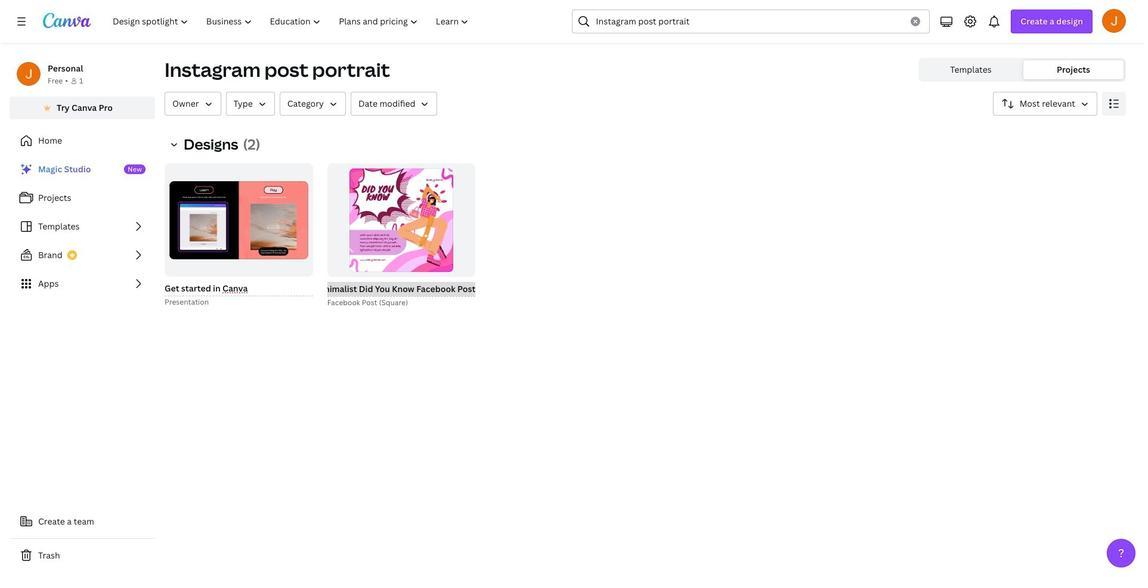 Task type: vqa. For each thing, say whether or not it's contained in the screenshot.
4th group from left
yes



Task type: locate. For each thing, give the bounding box(es) containing it.
1 group from the left
[[162, 163, 313, 309]]

None field
[[165, 282, 313, 297], [327, 282, 476, 297], [165, 282, 313, 297], [327, 282, 476, 297]]

None search field
[[572, 10, 930, 33]]

Owner button
[[165, 92, 221, 116]]

jeremy miller image
[[1102, 9, 1126, 33]]

Search search field
[[596, 10, 904, 33]]

4 group from the left
[[327, 163, 476, 277]]

group
[[162, 163, 313, 309], [165, 163, 313, 277], [325, 163, 476, 309], [327, 163, 476, 277]]

Category button
[[280, 92, 346, 116]]

None button
[[993, 92, 1098, 116]]

list
[[10, 157, 155, 296]]



Task type: describe. For each thing, give the bounding box(es) containing it.
top level navigation element
[[105, 10, 479, 33]]

3 group from the left
[[325, 163, 476, 309]]

Type button
[[226, 92, 275, 116]]

2 group from the left
[[165, 163, 313, 277]]

Date modified button
[[351, 92, 438, 116]]



